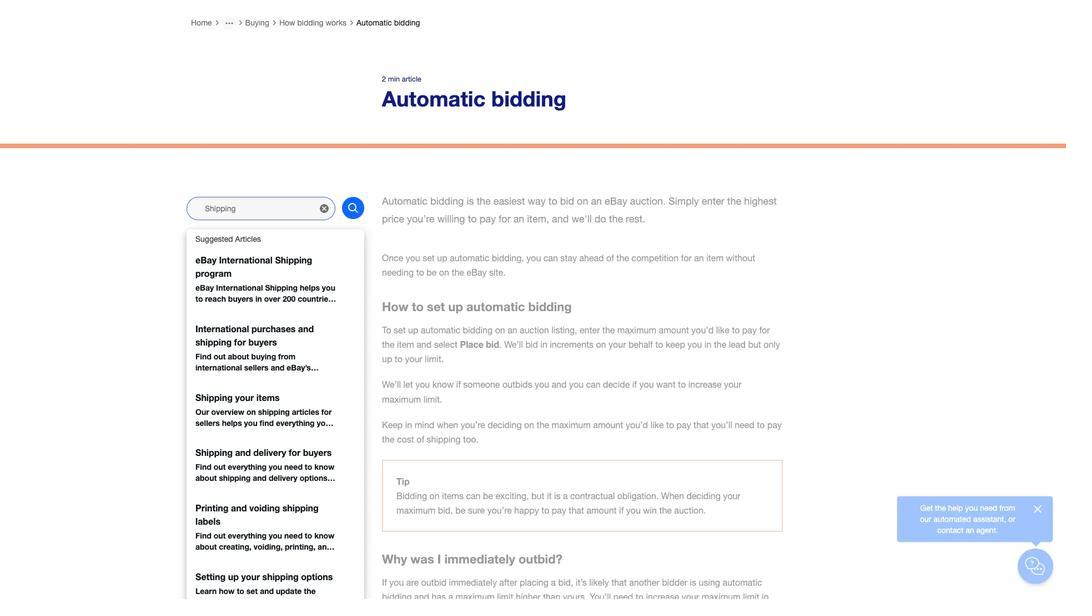 Task type: describe. For each thing, give the bounding box(es) containing it.
article
[[402, 75, 421, 83]]

need inside articles for sellers helps you find everything you need to know about
[[195, 429, 214, 439]]

automatic bidding main content
[[0, 12, 1066, 600]]

mind
[[415, 420, 434, 430]]

in right keep
[[705, 340, 711, 350]]

options inside 'and delivery options on ebay.'
[[300, 474, 327, 483]]

a inside tip bidding on items can be exciting, but it is a contractual obligation. when deciding your maximum bid, be sure you're happy to pay that amount if you win the auction.
[[563, 491, 568, 501]]

international for ebay international shipping
[[216, 283, 263, 293]]

buyers for reach
[[228, 294, 253, 304]]

and inside 'and delivery options on ebay.'
[[253, 474, 267, 483]]

returns.
[[278, 316, 306, 326]]

0 horizontal spatial i
[[224, 256, 227, 266]]

amount inside to set up automatic bidding on an auction listing, enter the maximum amount you'd like to pay for the item and select
[[659, 326, 689, 336]]

shipping for setting up your shipping options learn how to set and update the
[[262, 572, 299, 582]]

how
[[219, 587, 235, 596]]

and up the find out everything you need to know about
[[235, 448, 251, 458]]

too.
[[463, 435, 479, 445]]

need inside the find out everything you need to know about creating, voiding, printing, and reprinting
[[284, 532, 303, 541]]

win
[[643, 506, 657, 516]]

1 horizontal spatial outbid?
[[519, 553, 562, 567]]

1 vertical spatial how to set up automatic bidding
[[382, 300, 572, 314]]

can inside we'll let you know if someone outbids you and you can decide if you want to increase your maximum limit.
[[586, 380, 601, 390]]

than
[[543, 593, 560, 600]]

why was i immediately outbid? link
[[187, 255, 364, 267]]

maximum right has at the bottom
[[456, 593, 495, 600]]

for up the find out everything you need to know about
[[289, 448, 301, 458]]

0 horizontal spatial items
[[256, 392, 280, 403]]

buying
[[251, 352, 276, 361]]

pay left you'll
[[677, 420, 691, 430]]

an inside get the help you need from our automated assistant, or contact an agent.
[[966, 526, 974, 535]]

know inside we'll let you know if someone outbids you and you can decide if you want to increase your maximum limit.
[[432, 380, 454, 390]]

we'll let you know if someone outbids you and you can decide if you want to increase your maximum limit.
[[382, 380, 742, 405]]

know inside the find out everything you need to know about
[[314, 463, 335, 472]]

we'll inside we'll let you know if someone outbids you and you can decide if you want to increase your maximum limit.
[[382, 380, 401, 390]]

keep
[[382, 420, 403, 430]]

price
[[382, 213, 404, 225]]

item inside once you set up automatic bidding, you can stay ahead of the competition for an item without needing to be on the ebay site.
[[706, 253, 724, 263]]

rates,
[[305, 429, 326, 439]]

your inside if you are outbid immediately after placing a bid, it's likely that another bidder is using automatic bidding and has a maximum limit higher than yours. you'll need to increase your maximum limit i
[[682, 593, 699, 600]]

limit higher
[[497, 593, 541, 600]]

up up select
[[448, 300, 463, 314]]

and left 'more.'
[[220, 452, 234, 461]]

and inside to set up automatic bidding on an auction listing, enter the maximum amount you'd like to pay for the item and select
[[417, 340, 432, 350]]

on inside to set up automatic bidding on an auction listing, enter the maximum amount you'd like to pay for the item and select
[[495, 326, 505, 336]]

it
[[547, 491, 552, 501]]

printing,
[[285, 543, 316, 552]]

deciding inside keep in mind when you're deciding on the maximum amount you'd like to pay that you'll need to pay the cost of shipping too.
[[488, 420, 522, 430]]

and delivery options on ebay.
[[195, 474, 327, 494]]

how bidding works link
[[279, 18, 346, 27]]

get
[[920, 504, 933, 513]]

if you are outbid immediately after placing a bid, it's likely that another bidder is using automatic bidding and has a maximum limit higher than yours. you'll need to increase your maximum limit i
[[382, 578, 769, 600]]

you'll
[[590, 593, 611, 600]]

bidding and
[[382, 593, 429, 600]]

stay
[[560, 253, 577, 263]]

once you set up automatic bidding, you can stay ahead of the competition for an item without needing to be on the ebay site.
[[382, 253, 755, 278]]

contractual
[[570, 491, 615, 501]]

you inside the find out everything you need to know about creating, voiding, printing, and reprinting
[[269, 532, 282, 541]]

set inside to set up automatic bidding on an auction listing, enter the maximum amount you'd like to pay for the item and select
[[394, 326, 406, 336]]

once
[[382, 253, 403, 263]]

for inside international purchases and shipping for buyers find out about buying from international sellers and ebay's
[[234, 337, 246, 348]]

place
[[460, 339, 484, 350]]

exciting,
[[496, 491, 529, 501]]

automatic bidding link
[[356, 18, 420, 27]]

find out everything you need to know about creating, voiding, printing, and reprinting
[[195, 532, 335, 563]]

happy
[[514, 506, 539, 516]]

bid, inside if you are outbid immediately after placing a bid, it's likely that another bidder is using automatic bidding and has a maximum limit higher than yours. you'll need to increase your maximum limit i
[[558, 578, 573, 588]]

you right the "outbids"
[[535, 380, 549, 390]]

everything for delivery
[[228, 463, 267, 472]]

you left want
[[639, 380, 654, 390]]

on inside keep in mind when you're deciding on the maximum amount you'd like to pay that you'll need to pay the cost of shipping too.
[[524, 420, 534, 430]]

bid increments
[[187, 277, 246, 287]]

automated
[[934, 515, 971, 524]]

about inside the find out everything you need to know about
[[195, 474, 217, 483]]

bid increments link
[[187, 276, 364, 288]]

set up select
[[427, 300, 445, 314]]

in down auction
[[540, 340, 547, 350]]

the up . we'll bid in increments on your behalf to keep you in the lead but only up to your limit.
[[602, 326, 615, 336]]

about inside articles for sellers helps you find everything you need to know about
[[248, 429, 269, 439]]

about inside the find out everything you need to know about creating, voiding, printing, and reprinting
[[195, 543, 217, 552]]

labels inside printing and voiding shipping labels
[[195, 517, 220, 527]]

you right once
[[406, 253, 420, 263]]

shipping up our
[[195, 392, 233, 403]]

you're inside tip bidding on items can be exciting, but it is a contractual obligation. when deciding your maximum bid, be sure you're happy to pay that amount if you win the auction.
[[487, 506, 512, 516]]

works
[[326, 18, 346, 27]]

keep
[[666, 340, 685, 350]]

automatic inside 2 min article automatic bidding
[[382, 86, 486, 111]]

let
[[403, 380, 413, 390]]

you right bidding,
[[527, 253, 541, 263]]

printing
[[195, 503, 229, 514]]

to set up automatic bidding on an auction listing, enter the maximum amount you'd like to pay for the item and select
[[382, 326, 770, 350]]

and inside automatic bidding is the easiest way to bid on an ebay auction. simply enter the highest price you're willing to pay for an item, and we'll do the rest.
[[552, 213, 569, 225]]

you up rates,
[[317, 418, 330, 428]]

to inside if you are outbid immediately after placing a bid, it's likely that another bidder is using automatic bidding and has a maximum limit higher than yours. you'll need to increase your maximum limit i
[[636, 593, 644, 600]]

know inside articles for sellers helps you find everything you need to know about
[[226, 429, 246, 439]]

that inside keep in mind when you're deciding on the maximum amount you'd like to pay that you'll need to pay the cost of shipping too.
[[694, 420, 709, 430]]

increase inside if you are outbid immediately after placing a bid, it's likely that another bidder is using automatic bidding and has a maximum limit higher than yours. you'll need to increase your maximum limit i
[[646, 593, 679, 600]]

set inside "setting up your shipping options learn how to set and update the"
[[246, 587, 258, 596]]

on inside tip bidding on items can be exciting, but it is a contractual obligation. when deciding your maximum bid, be sure you're happy to pay that amount if you win the auction.
[[430, 491, 440, 501]]

to inside the find out everything you need to know about
[[305, 463, 312, 472]]

home link
[[191, 18, 212, 27]]

rates, labels and packaging, tracking your items, and more.
[[195, 429, 328, 461]]

buying
[[245, 18, 269, 27]]

2 horizontal spatial if
[[632, 380, 637, 390]]

out for printing
[[214, 532, 226, 541]]

the right ahead on the top right
[[617, 253, 629, 263]]

rest.
[[626, 213, 645, 225]]

program
[[195, 268, 232, 279]]

maximum down using
[[702, 593, 741, 600]]

we'll
[[572, 213, 592, 225]]

another
[[629, 578, 660, 588]]

an up do
[[591, 196, 602, 207]]

enter inside automatic bidding is the easiest way to bid on an ebay auction. simply enter the highest price you're willing to pay for an item, and we'll do the rest.
[[702, 196, 725, 207]]

Search eBay Help... text field
[[187, 197, 335, 221]]

find for printing
[[195, 532, 211, 541]]

you'd inside keep in mind when you're deciding on the maximum amount you'd like to pay that you'll need to pay the cost of shipping too.
[[626, 420, 648, 430]]

item,
[[527, 213, 549, 225]]

and inside the find out everything you need to know about creating, voiding, printing, and reprinting
[[318, 543, 332, 552]]

bidding,
[[492, 253, 524, 263]]

auction. inside automatic bidding is the easiest way to bid on an ebay auction. simply enter the highest price you're willing to pay for an item, and we'll do the rest.
[[630, 196, 666, 207]]

.
[[499, 340, 502, 350]]

customs,
[[231, 316, 266, 326]]

you inside get the help you need from our automated assistant, or contact an agent.
[[965, 504, 978, 513]]

more.
[[236, 452, 257, 461]]

on inside . we'll bid in increments on your behalf to keep you in the lead but only up to your limit.
[[596, 340, 606, 350]]

ebay up reach
[[195, 283, 214, 293]]

setting up your shipping options learn how to set and update the
[[195, 572, 333, 596]]

1 horizontal spatial why was i immediately outbid?
[[382, 553, 562, 567]]

the left the site.
[[452, 268, 464, 278]]

set left articles
[[217, 235, 229, 245]]

or inside get the help you need from our automated assistant, or contact an agent.
[[1009, 515, 1016, 524]]

is inside if you are outbid immediately after placing a bid, it's likely that another bidder is using automatic bidding and has a maximum limit higher than yours. you'll need to increase your maximum limit i
[[690, 578, 696, 588]]

to inside the find out everything you need to know about creating, voiding, printing, and reprinting
[[305, 532, 312, 541]]

our overview on shipping
[[195, 407, 290, 417]]

the inside get the help you need from our automated assistant, or contact an agent.
[[935, 504, 946, 513]]

bidder
[[662, 578, 687, 588]]

the down to
[[382, 340, 395, 350]]

help
[[948, 504, 963, 513]]

of inside once you set up automatic bidding, you can stay ahead of the competition for an item without needing to be on the ebay site.
[[606, 253, 614, 263]]

0 vertical spatial was
[[206, 256, 222, 266]]

increase inside we'll let you know if someone outbids you and you can decide if you want to increase your maximum limit.
[[688, 380, 722, 390]]

update
[[276, 587, 302, 596]]

you down the our overview on shipping
[[244, 418, 257, 428]]

pay inside automatic bidding is the easiest way to bid on an ebay auction. simply enter the highest price you're willing to pay for an item, and we'll do the rest.
[[480, 213, 496, 225]]

without inside once you set up automatic bidding, you can stay ahead of the competition for an item without needing to be on the ebay site.
[[726, 253, 755, 263]]

in inside keep in mind when you're deciding on the maximum amount you'd like to pay that you'll need to pay the cost of shipping too.
[[405, 420, 412, 430]]

0 horizontal spatial bid
[[486, 339, 499, 350]]

packaging,
[[235, 441, 276, 450]]

suggested articles
[[195, 235, 261, 244]]

need inside the helps you to reach buyers in over 200 countries without the need to manage overseas , customs, or returns.
[[239, 305, 258, 315]]

ebay inside automatic bidding is the easiest way to bid on an ebay auction. simply enter the highest price you're willing to pay for an item, and we'll do the rest.
[[605, 196, 627, 207]]

labels.
[[265, 554, 291, 563]]

shipping up ebay.
[[219, 474, 251, 483]]

that inside if you are outbid immediately after placing a bid, it's likely that another bidder is using automatic bidding and has a maximum limit higher than yours. you'll need to increase your maximum limit i
[[611, 578, 627, 588]]

get the help you need from our automated assistant, or contact an agent.
[[920, 504, 1016, 535]]

how for the how to set up automatic bidding link
[[187, 235, 205, 245]]

your inside rates, labels and packaging, tracking your items, and more.
[[311, 441, 328, 450]]

you inside if you are outbid immediately after placing a bid, it's likely that another bidder is using automatic bidding and has a maximum limit higher than yours. you'll need to increase your maximum limit i
[[389, 578, 404, 588]]

likely
[[589, 578, 609, 588]]

. we'll bid in increments on your behalf to keep you in the lead but only up to your limit.
[[382, 340, 780, 364]]

and down buying
[[271, 363, 285, 372]]

using
[[699, 578, 720, 588]]

shipping up the 200
[[265, 283, 298, 293]]

over
[[264, 294, 280, 304]]

need inside if you are outbid immediately after placing a bid, it's likely that another bidder is using automatic bidding and has a maximum limit higher than yours. you'll need to increase your maximum limit i
[[613, 593, 633, 600]]

reach
[[205, 294, 226, 304]]

site.
[[489, 268, 506, 278]]

place bid
[[460, 339, 499, 350]]

about inside international purchases and shipping for buyers find out about buying from international sellers and ebay's
[[228, 352, 249, 361]]

0 horizontal spatial how to set up automatic bidding
[[187, 235, 316, 245]]

2 vertical spatial how
[[382, 300, 409, 314]]

is inside automatic bidding is the easiest way to bid on an ebay auction. simply enter the highest price you're willing to pay for an item, and we'll do the rest.
[[467, 196, 474, 207]]

to inside "setting up your shipping options learn how to set and update the"
[[237, 587, 244, 596]]

the down keep
[[382, 435, 395, 445]]

way
[[528, 196, 546, 207]]

an left 'item,'
[[513, 213, 524, 225]]

1 vertical spatial why
[[382, 553, 407, 567]]

outbid
[[421, 578, 447, 588]]

bid, inside tip bidding on items can be exciting, but it is a contractual obligation. when deciding your maximum bid, be sure you're happy to pay that amount if you win the auction.
[[438, 506, 453, 516]]

reprinting
[[195, 554, 231, 563]]

suggested
[[195, 235, 233, 244]]

find inside international purchases and shipping for buyers find out about buying from international sellers and ebay's
[[195, 352, 211, 361]]

0 horizontal spatial why
[[187, 256, 204, 266]]

the left highest
[[727, 196, 741, 207]]

your inside "setting up your shipping options learn how to set and update the"
[[241, 572, 260, 582]]

200
[[283, 294, 296, 304]]

automatic inside if you are outbid immediately after placing a bid, it's likely that another bidder is using automatic bidding and has a maximum limit higher than yours. you'll need to increase your maximum limit i
[[723, 578, 762, 588]]

get the help you need from our automated assistant, or contact an agent. tooltip
[[915, 503, 1021, 536]]

1 vertical spatial immediately
[[444, 553, 515, 567]]

voiding,
[[254, 543, 283, 552]]

bid inside . we'll bid in increments on your behalf to keep you in the lead but only up to your limit.
[[526, 340, 538, 350]]

auction. inside tip bidding on items can be exciting, but it is a contractual obligation. when deciding your maximum bid, be sure you're happy to pay that amount if you win the auction.
[[674, 506, 706, 516]]

everything for voiding
[[228, 532, 267, 541]]

select
[[434, 340, 458, 350]]

for inside to set up automatic bidding on an auction listing, enter the maximum amount you'd like to pay for the item and select
[[759, 326, 770, 336]]

up up ebay international shipping program
[[232, 235, 242, 245]]

automatic down the site.
[[466, 300, 525, 314]]

articles
[[235, 235, 261, 244]]

tracking
[[279, 441, 309, 450]]

and inside printing and voiding shipping labels
[[231, 503, 247, 514]]

1 horizontal spatial a
[[551, 578, 556, 588]]

after
[[499, 578, 517, 588]]

amount inside tip bidding on items can be exciting, but it is a contractual obligation. when deciding your maximum bid, be sure you're happy to pay that amount if you win the auction.
[[587, 506, 617, 516]]

articles for sellers helps you find everything you need to know about
[[195, 407, 332, 439]]

you'll
[[711, 420, 732, 430]]

items,
[[195, 452, 218, 461]]



Task type: locate. For each thing, give the bounding box(es) containing it.
without
[[726, 253, 755, 263], [195, 305, 223, 315]]

limit
[[743, 593, 759, 600]]

automatic inside once you set up automatic bidding, you can stay ahead of the competition for an item without needing to be on the ebay site.
[[450, 253, 489, 263]]

0 horizontal spatial from
[[278, 352, 296, 361]]

everything inside articles for sellers helps you find everything you need to know about
[[276, 418, 315, 428]]

0 horizontal spatial helps
[[222, 418, 242, 428]]

how bidding works
[[279, 18, 346, 27]]

know inside the find out everything you need to know about creating, voiding, printing, and reprinting
[[314, 532, 335, 541]]

0 vertical spatial items
[[256, 392, 280, 403]]

1 vertical spatial sellers
[[195, 418, 220, 428]]

buying link
[[245, 18, 269, 27]]

you inside the helps you to reach buyers in over 200 countries without the need to manage overseas , customs, or returns.
[[322, 283, 335, 293]]

cost
[[397, 435, 414, 445]]

2 horizontal spatial be
[[483, 491, 493, 501]]

ahead
[[579, 253, 604, 263]]

listing,
[[552, 326, 577, 336]]

ebay up program
[[195, 255, 217, 266]]

1 horizontal spatial item
[[706, 253, 724, 263]]

sellers inside international purchases and shipping for buyers find out about buying from international sellers and ebay's
[[244, 363, 269, 372]]

automatic
[[244, 235, 284, 245], [450, 253, 489, 263], [466, 300, 525, 314], [421, 326, 460, 336], [723, 578, 762, 588]]

0 horizontal spatial is
[[467, 196, 474, 207]]

of right cost
[[417, 435, 424, 445]]

someone
[[463, 380, 500, 390]]

the inside the helps you to reach buyers in over 200 countries without the need to manage overseas , customs, or returns.
[[225, 305, 237, 315]]

do
[[595, 213, 606, 225]]

1 vertical spatial without
[[195, 305, 223, 315]]

you right keep
[[688, 340, 702, 350]]

buyers up buying
[[248, 337, 277, 348]]

2 vertical spatial international
[[195, 324, 249, 334]]

options up update
[[301, 572, 333, 582]]

1 vertical spatial be
[[483, 491, 493, 501]]

like up lead but
[[716, 326, 729, 336]]

everything inside the find out everything you need to know about
[[228, 463, 267, 472]]

can inside tip bidding on items can be exciting, but it is a contractual obligation. when deciding your maximum bid, be sure you're happy to pay that amount if you win the auction.
[[466, 491, 481, 501]]

we'll
[[504, 340, 523, 350], [382, 380, 401, 390]]

1 vertical spatial bid,
[[558, 578, 573, 588]]

automatic for automatic bidding
[[356, 18, 392, 27]]

everything up the 'creating,'
[[228, 532, 267, 541]]

shipping inside printing and voiding shipping labels
[[282, 503, 319, 514]]

how
[[279, 18, 295, 27], [187, 235, 205, 245], [382, 300, 409, 314]]

0 horizontal spatial or
[[268, 316, 275, 326]]

bidding inside automatic bidding is the easiest way to bid on an ebay auction. simply enter the highest price you're willing to pay for an item, and we'll do the rest.
[[430, 196, 464, 207]]

1 vertical spatial international
[[216, 283, 263, 293]]

items inside tip bidding on items can be exciting, but it is a contractual obligation. when deciding your maximum bid, be sure you're happy to pay that amount if you win the auction.
[[442, 491, 464, 501]]

2
[[382, 75, 386, 83]]

1 horizontal spatial bid,
[[558, 578, 573, 588]]

be right needing
[[427, 268, 437, 278]]

1 find from the top
[[195, 352, 211, 361]]

your inside tip bidding on items can be exciting, but it is a contractual obligation. when deciding your maximum bid, be sure you're happy to pay that amount if you win the auction.
[[723, 491, 741, 501]]

you up "countries"
[[322, 283, 335, 293]]

buyers down ebay international shipping
[[228, 294, 253, 304]]

limit.
[[425, 354, 444, 364], [424, 395, 442, 405]]

helps down overview
[[222, 418, 242, 428]]

1 horizontal spatial items
[[442, 491, 464, 501]]

to inside we'll let you know if someone outbids you and you can decide if you want to increase your maximum limit.
[[678, 380, 686, 390]]

automatic up why was i immediately outbid? link
[[244, 235, 284, 245]]

you right let
[[415, 380, 430, 390]]

2 labels from the top
[[195, 517, 220, 527]]

0 vertical spatial that
[[694, 420, 709, 430]]

why up if in the bottom of the page
[[382, 553, 407, 567]]

1 horizontal spatial is
[[554, 491, 561, 501]]

3 find from the top
[[195, 532, 211, 541]]

you're
[[407, 213, 435, 225], [461, 420, 485, 430], [487, 506, 512, 516]]

0 horizontal spatial without
[[195, 305, 223, 315]]

1 horizontal spatial why
[[382, 553, 407, 567]]

immediately up after
[[444, 553, 515, 567]]

0 horizontal spatial bid,
[[438, 506, 453, 516]]

helps
[[300, 283, 320, 293], [222, 418, 242, 428]]

about up packaging,
[[248, 429, 269, 439]]

you down . we'll bid in increments on your behalf to keep you in the lead but only up to your limit.
[[569, 380, 584, 390]]

2 horizontal spatial that
[[694, 420, 709, 430]]

1 horizontal spatial enter
[[702, 196, 725, 207]]

i up outbid
[[437, 553, 441, 567]]

in inside the helps you to reach buyers in over 200 countries without the need to manage overseas , customs, or returns.
[[255, 294, 262, 304]]

0 vertical spatial how to set up automatic bidding
[[187, 235, 316, 245]]

we'll inside . we'll bid in increments on your behalf to keep you in the lead but only up to your limit.
[[504, 340, 523, 350]]

amount inside keep in mind when you're deciding on the maximum amount you'd like to pay that you'll need to pay the cost of shipping too.
[[593, 420, 623, 430]]

0 vertical spatial delivery
[[253, 448, 286, 458]]

1 horizontal spatial from
[[999, 504, 1015, 513]]

competition
[[632, 253, 679, 263]]

find up international
[[195, 352, 211, 361]]

a
[[563, 491, 568, 501], [551, 578, 556, 588], [448, 593, 453, 600]]

on down the "outbids"
[[524, 420, 534, 430]]

2 vertical spatial find
[[195, 532, 211, 541]]

0 horizontal spatial increments
[[202, 277, 246, 287]]

that down contractual
[[569, 506, 584, 516]]

find for shipping
[[195, 463, 211, 472]]

1 horizontal spatial be
[[455, 506, 465, 516]]

1 labels from the top
[[195, 441, 217, 450]]

in up cost
[[405, 420, 412, 430]]

on up the .
[[495, 326, 505, 336]]

and inside "setting up your shipping options learn how to set and update the"
[[260, 587, 274, 596]]

but
[[531, 491, 544, 501]]

set
[[217, 235, 229, 245], [423, 253, 435, 263], [427, 300, 445, 314], [394, 326, 406, 336], [246, 587, 258, 596]]

that
[[694, 420, 709, 430], [569, 506, 584, 516], [611, 578, 627, 588]]

ebay
[[605, 196, 627, 207], [195, 255, 217, 266], [467, 268, 487, 278], [195, 283, 214, 293]]

1 vertical spatial is
[[554, 491, 561, 501]]

international purchases and shipping for buyers find out about buying from international sellers and ebay's
[[195, 324, 314, 372]]

delivery inside 'and delivery options on ebay.'
[[269, 474, 298, 483]]

setting
[[195, 572, 226, 582]]

you inside tip bidding on items can be exciting, but it is a contractual obligation. when deciding your maximum bid, be sure you're happy to pay that amount if you win the auction.
[[626, 506, 641, 516]]

was up the "are" at the bottom left of page
[[411, 553, 434, 567]]

how up program
[[187, 235, 205, 245]]

the
[[477, 196, 491, 207], [727, 196, 741, 207], [609, 213, 623, 225], [617, 253, 629, 263], [452, 268, 464, 278], [225, 305, 237, 315], [602, 326, 615, 336], [382, 340, 395, 350], [714, 340, 726, 350], [537, 420, 549, 430], [382, 435, 395, 445], [935, 504, 946, 513], [659, 506, 672, 516], [304, 587, 316, 596]]

helps inside the helps you to reach buyers in over 200 countries without the need to manage overseas , customs, or returns.
[[300, 283, 320, 293]]

pay down the easiest
[[480, 213, 496, 225]]

countries
[[298, 294, 333, 304]]

0 vertical spatial or
[[268, 316, 275, 326]]

0 vertical spatial of
[[606, 253, 614, 263]]

our
[[195, 407, 209, 417]]

0 horizontal spatial if
[[456, 380, 461, 390]]

shipping down when
[[427, 435, 461, 445]]

keep in mind when you're deciding on the maximum amount you'd like to pay that you'll need to pay the cost of shipping too.
[[382, 420, 782, 445]]

automatic inside to set up automatic bidding on an auction listing, enter the maximum amount you'd like to pay for the item and select
[[421, 326, 460, 336]]

that inside tip bidding on items can be exciting, but it is a contractual obligation. when deciding your maximum bid, be sure you're happy to pay that amount if you win the auction.
[[569, 506, 584, 516]]

0 vertical spatial immediately
[[229, 256, 277, 266]]

helps inside articles for sellers helps you find everything you need to know about
[[222, 418, 242, 428]]

on left ebay.
[[195, 485, 205, 494]]

1 horizontal spatial increase
[[688, 380, 722, 390]]

to inside articles for sellers helps you find everything you need to know about
[[216, 429, 223, 439]]

from inside get the help you need from our automated assistant, or contact an agent.
[[999, 504, 1015, 513]]

0 vertical spatial how
[[279, 18, 295, 27]]

increments inside . we'll bid in increments on your behalf to keep you in the lead but only up to your limit.
[[550, 340, 594, 350]]

shipping left 'more.'
[[195, 448, 233, 458]]

deciding
[[488, 420, 522, 430], [687, 491, 721, 501]]

when
[[437, 420, 458, 430]]

0 vertical spatial item
[[706, 253, 724, 263]]

maximum inside we'll let you know if someone outbids you and you can decide if you want to increase your maximum limit.
[[382, 395, 421, 405]]

for inside articles for sellers helps you find everything you need to know about
[[321, 407, 332, 417]]

without inside the helps you to reach buyers in over 200 countries without the need to manage overseas , customs, or returns.
[[195, 305, 223, 315]]

2 vertical spatial immediately
[[449, 578, 497, 588]]

you
[[406, 253, 420, 263], [527, 253, 541, 263], [322, 283, 335, 293], [688, 340, 702, 350], [415, 380, 430, 390], [535, 380, 549, 390], [569, 380, 584, 390], [639, 380, 654, 390], [244, 418, 257, 428], [317, 418, 330, 428], [269, 463, 282, 472], [965, 504, 978, 513], [626, 506, 641, 516], [269, 532, 282, 541], [389, 578, 404, 588]]

0 vertical spatial enter
[[702, 196, 725, 207]]

ebay left the site.
[[467, 268, 487, 278]]

1 vertical spatial a
[[551, 578, 556, 588]]

and down the overseas
[[298, 324, 314, 334]]

out
[[214, 352, 226, 361], [214, 463, 226, 472], [214, 532, 226, 541]]

deciding right when
[[687, 491, 721, 501]]

automatic bidding
[[356, 18, 420, 27]]

decide
[[603, 380, 630, 390]]

contact
[[937, 526, 964, 535]]

1 vertical spatial we'll
[[382, 380, 401, 390]]

0 vertical spatial without
[[726, 253, 755, 263]]

out for shipping
[[214, 463, 226, 472]]

0 horizontal spatial that
[[569, 506, 584, 516]]

1 horizontal spatial auction.
[[674, 506, 706, 516]]

0 horizontal spatial deciding
[[488, 420, 522, 430]]

2 out from the top
[[214, 463, 226, 472]]

bid up we'll
[[560, 196, 574, 207]]

bid
[[187, 277, 200, 287]]

the right do
[[609, 213, 623, 225]]

1 vertical spatial or
[[1009, 515, 1016, 524]]

pay inside to set up automatic bidding on an auction listing, enter the maximum amount you'd like to pay for the item and select
[[742, 326, 757, 336]]

0 horizontal spatial increase
[[646, 593, 679, 600]]

international
[[195, 363, 242, 372]]

ebay inside once you set up automatic bidding, you can stay ahead of the competition for an item without needing to be on the ebay site.
[[467, 268, 487, 278]]

lead but
[[729, 340, 761, 350]]

overseas
[[301, 305, 335, 315]]

1 horizontal spatial how
[[279, 18, 295, 27]]

items up find
[[256, 392, 280, 403]]

0 vertical spatial like
[[716, 326, 729, 336]]

your inside we'll let you know if someone outbids you and you can decide if you want to increase your maximum limit.
[[724, 380, 742, 390]]

up
[[232, 235, 242, 245], [437, 253, 447, 263], [448, 300, 463, 314], [408, 326, 418, 336], [382, 354, 392, 364], [228, 572, 239, 582]]

0 horizontal spatial outbid?
[[280, 256, 310, 266]]

or
[[268, 316, 275, 326], [1009, 515, 1016, 524]]

1 out from the top
[[214, 352, 226, 361]]

need
[[239, 305, 258, 315], [735, 420, 755, 430], [195, 429, 214, 439], [284, 463, 303, 472], [980, 504, 997, 513], [284, 532, 303, 541], [613, 593, 633, 600]]

ebay international shipping program
[[195, 255, 312, 279]]

buyers
[[228, 294, 253, 304], [248, 337, 277, 348], [303, 448, 332, 458]]

increase down bidder
[[646, 593, 679, 600]]

bid right "place"
[[486, 339, 499, 350]]

for inside once you set up automatic bidding, you can stay ahead of the competition for an item without needing to be on the ebay site.
[[681, 253, 692, 263]]

bidding
[[297, 18, 323, 27], [394, 18, 420, 27], [491, 86, 566, 111], [430, 196, 464, 207], [286, 235, 316, 245], [528, 300, 572, 314], [463, 326, 493, 336]]

1 vertical spatial auction.
[[674, 506, 706, 516]]

3 out from the top
[[214, 532, 226, 541]]

auction. down when
[[674, 506, 706, 516]]

know down rates,
[[314, 463, 335, 472]]

the inside . we'll bid in increments on your behalf to keep you in the lead but only up to your limit.
[[714, 340, 726, 350]]

2 horizontal spatial you're
[[487, 506, 512, 516]]

maximum inside keep in mind when you're deciding on the maximum amount you'd like to pay that you'll need to pay the cost of shipping too.
[[552, 420, 591, 430]]

if
[[382, 578, 387, 588]]

buyers for for
[[303, 448, 332, 458]]

are
[[406, 578, 419, 588]]

1 vertical spatial i
[[437, 553, 441, 567]]

of inside keep in mind when you're deciding on the maximum amount you'd like to pay that you'll need to pay the cost of shipping too.
[[417, 435, 424, 445]]

shipping for printing and voiding shipping labels
[[282, 503, 319, 514]]

2 horizontal spatial how
[[382, 300, 409, 314]]

pay right you'll
[[767, 420, 782, 430]]

item inside to set up automatic bidding on an auction listing, enter the maximum amount you'd like to pay for the item and select
[[397, 340, 414, 350]]

pay inside tip bidding on items can be exciting, but it is a contractual obligation. when deciding your maximum bid, be sure you're happy to pay that amount if you win the auction.
[[552, 506, 566, 516]]

1 vertical spatial delivery
[[269, 474, 298, 483]]

automatic
[[356, 18, 392, 27], [382, 86, 486, 111], [382, 196, 428, 207]]

and
[[552, 213, 569, 225], [298, 324, 314, 334], [417, 340, 432, 350], [271, 363, 285, 372], [552, 380, 567, 390], [219, 441, 233, 450], [235, 448, 251, 458], [220, 452, 234, 461], [253, 474, 267, 483], [231, 503, 247, 514], [318, 543, 332, 552], [260, 587, 274, 596]]

0 vertical spatial why was i immediately outbid?
[[187, 256, 310, 266]]

we'll right the .
[[504, 340, 523, 350]]

deciding inside tip bidding on items can be exciting, but it is a contractual obligation. when deciding your maximum bid, be sure you're happy to pay that amount if you win the auction.
[[687, 491, 721, 501]]

the left the easiest
[[477, 196, 491, 207]]

you inside . we'll bid in increments on your behalf to keep you in the lead but only up to your limit.
[[688, 340, 702, 350]]

simply
[[669, 196, 699, 207]]

international for ebay international shipping program
[[219, 255, 273, 266]]

and down . we'll bid in increments on your behalf to keep you in the lead but only up to your limit.
[[552, 380, 567, 390]]

0 horizontal spatial was
[[206, 256, 222, 266]]

helps you to reach buyers in over 200 countries without the need to manage overseas , customs, or returns.
[[195, 283, 335, 326]]

was
[[206, 256, 222, 266], [411, 553, 434, 567]]

for right competition
[[681, 253, 692, 263]]

why
[[187, 256, 204, 266], [382, 553, 407, 567]]

enter right simply
[[702, 196, 725, 207]]

how to set up automatic bidding up the place bid
[[382, 300, 572, 314]]

can inside once you set up automatic bidding, you can stay ahead of the competition for an item without needing to be on the ebay site.
[[544, 253, 558, 263]]

international inside ebay international shipping program
[[219, 255, 273, 266]]

find inside the find out everything you need to know about
[[195, 463, 211, 472]]

need inside keep in mind when you're deciding on the maximum amount you'd like to pay that you'll need to pay the cost of shipping too.
[[735, 420, 755, 430]]

shipping for our overview on shipping
[[258, 407, 290, 417]]

0 horizontal spatial of
[[417, 435, 424, 445]]

0 horizontal spatial why was i immediately outbid?
[[187, 256, 310, 266]]

i
[[224, 256, 227, 266], [437, 553, 441, 567]]

on inside automatic bidding is the easiest way to bid on an ebay auction. simply enter the highest price you're willing to pay for an item, and we'll do the rest.
[[577, 196, 588, 207]]

be up sure
[[483, 491, 493, 501]]

increase
[[688, 380, 722, 390], [646, 593, 679, 600]]

bid inside automatic bidding is the easiest way to bid on an ebay auction. simply enter the highest price you're willing to pay for an item, and we'll do the rest.
[[560, 196, 574, 207]]

for
[[499, 213, 511, 225], [681, 253, 692, 263], [759, 326, 770, 336], [234, 337, 246, 348], [321, 407, 332, 417], [289, 448, 301, 458]]

or inside the helps you to reach buyers in over 200 countries without the need to manage overseas , customs, or returns.
[[268, 316, 275, 326]]

out inside the find out everything you need to know about creating, voiding, printing, and reprinting
[[214, 532, 226, 541]]

auction
[[520, 326, 549, 336]]

you down the shipping and delivery for buyers
[[269, 463, 282, 472]]

for down the easiest
[[499, 213, 511, 225]]

how to set up automatic bidding link
[[187, 234, 364, 246]]

1 vertical spatial that
[[569, 506, 584, 516]]

if down the obligation.
[[619, 506, 624, 516]]

ebay inside ebay international shipping program
[[195, 255, 217, 266]]

1 horizontal spatial of
[[606, 253, 614, 263]]

you're up too.
[[461, 420, 485, 430]]

you'd inside to set up automatic bidding on an auction listing, enter the maximum amount you'd like to pay for the item and select
[[691, 326, 714, 336]]

you're right price
[[407, 213, 435, 225]]

1 vertical spatial limit.
[[424, 395, 442, 405]]

why was i immediately outbid?
[[187, 256, 310, 266], [382, 553, 562, 567]]

to
[[382, 326, 391, 336]]

or down manage at the bottom left of the page
[[268, 316, 275, 326]]

tip
[[396, 476, 410, 487]]

0 vertical spatial out
[[214, 352, 226, 361]]

options inside "setting up your shipping options learn how to set and update the"
[[301, 572, 333, 582]]

outbids
[[502, 380, 532, 390]]

delivery
[[253, 448, 286, 458], [269, 474, 298, 483]]

2 find from the top
[[195, 463, 211, 472]]

ebay international shipping
[[195, 283, 298, 293]]

2 vertical spatial can
[[466, 491, 481, 501]]

1 vertical spatial like
[[651, 420, 664, 430]]

0 vertical spatial why
[[187, 256, 204, 266]]

out up international
[[214, 352, 226, 361]]

1 vertical spatial can
[[586, 380, 601, 390]]

you up voiding,
[[269, 532, 282, 541]]

item
[[706, 253, 724, 263], [397, 340, 414, 350]]

1 horizontal spatial you'd
[[691, 326, 714, 336]]

1 horizontal spatial helps
[[300, 283, 320, 293]]

1 horizontal spatial was
[[411, 553, 434, 567]]

maximum inside tip bidding on items can be exciting, but it is a contractual obligation. when deciding your maximum bid, be sure you're happy to pay that amount if you win the auction.
[[396, 506, 436, 516]]

0 vertical spatial increments
[[202, 277, 246, 287]]

up up how
[[228, 572, 239, 582]]

limit. down select
[[425, 354, 444, 364]]

shipping up find
[[258, 407, 290, 417]]

limit. inside . we'll bid in increments on your behalf to keep you in the lead but only up to your limit.
[[425, 354, 444, 364]]

limit. inside we'll let you know if someone outbids you and you can decide if you want to increase your maximum limit.
[[424, 395, 442, 405]]

you're inside automatic bidding is the easiest way to bid on an ebay auction. simply enter the highest price you're willing to pay for an item, and we'll do the rest.
[[407, 213, 435, 225]]

from
[[278, 352, 296, 361], [999, 504, 1015, 513]]

when
[[661, 491, 684, 501]]

automatic up the site.
[[450, 253, 489, 263]]

how right "buying"
[[279, 18, 295, 27]]

highest
[[744, 196, 777, 207]]

,
[[227, 316, 229, 326]]

0 vertical spatial amount
[[659, 326, 689, 336]]

2 vertical spatial a
[[448, 593, 453, 600]]

bid,
[[438, 506, 453, 516], [558, 578, 573, 588]]

bid, left it's
[[558, 578, 573, 588]]

for right articles
[[321, 407, 332, 417]]

set right to
[[394, 326, 406, 336]]

set right how
[[246, 587, 258, 596]]

increments
[[202, 277, 246, 287], [550, 340, 594, 350]]

2 vertical spatial automatic
[[382, 196, 428, 207]]

1 horizontal spatial or
[[1009, 515, 1016, 524]]

about up ebay.
[[195, 474, 217, 483]]

purchases
[[252, 324, 296, 334]]

tip bidding on items can be exciting, but it is a contractual obligation. when deciding your maximum bid, be sure you're happy to pay that amount if you win the auction.
[[396, 476, 741, 516]]

pay right the happy at the bottom of page
[[552, 506, 566, 516]]

0 vertical spatial you'd
[[691, 326, 714, 336]]

up inside to set up automatic bidding on an auction listing, enter the maximum amount you'd like to pay for the item and select
[[408, 326, 418, 336]]

automatic up the limit
[[723, 578, 762, 588]]

everything down 'more.'
[[228, 463, 267, 472]]

on down shipping your items
[[247, 407, 256, 417]]

0 vertical spatial deciding
[[488, 420, 522, 430]]

1 vertical spatial helps
[[222, 418, 242, 428]]

for inside automatic bidding is the easiest way to bid on an ebay auction. simply enter the highest price you're willing to pay for an item, and we'll do the rest.
[[499, 213, 511, 225]]

buyers inside international purchases and shipping for buyers find out about buying from international sellers and ebay's
[[248, 337, 277, 348]]

2 vertical spatial everything
[[228, 532, 267, 541]]

shipping for international purchases and shipping for buyers find out about buying from international sellers and ebay's
[[195, 337, 232, 348]]

why was i immediately outbid? up after
[[382, 553, 562, 567]]

shipping your items
[[195, 392, 280, 403]]

was up program
[[206, 256, 222, 266]]

1 horizontal spatial how to set up automatic bidding
[[382, 300, 572, 314]]

1 vertical spatial labels
[[195, 517, 220, 527]]

know right let
[[432, 380, 454, 390]]

need inside the find out everything you need to know about
[[284, 463, 303, 472]]

why up bid
[[187, 256, 204, 266]]

an inside to set up automatic bidding on an auction listing, enter the maximum amount you'd like to pay for the item and select
[[508, 326, 517, 336]]

0 horizontal spatial enter
[[580, 326, 600, 336]]

increase right want
[[688, 380, 722, 390]]

an left auction
[[508, 326, 517, 336]]

1 vertical spatial options
[[301, 572, 333, 582]]

0 horizontal spatial we'll
[[382, 380, 401, 390]]

like inside keep in mind when you're deciding on the maximum amount you'd like to pay that you'll need to pay the cost of shipping too.
[[651, 420, 664, 430]]

2 horizontal spatial a
[[563, 491, 568, 501]]

how for how bidding works link
[[279, 18, 295, 27]]

on inside 'and delivery options on ebay.'
[[195, 485, 205, 494]]

1 vertical spatial why was i immediately outbid?
[[382, 553, 562, 567]]

shipping inside "setting up your shipping options learn how to set and update the"
[[262, 572, 299, 582]]

sellers down our
[[195, 418, 220, 428]]

labels inside rates, labels and packaging, tracking your items, and more.
[[195, 441, 217, 450]]

creating,
[[219, 543, 251, 552]]

why was i immediately outbid? down articles
[[187, 256, 310, 266]]

it's
[[576, 578, 587, 588]]

sellers inside articles for sellers helps you find everything you need to know about
[[195, 418, 220, 428]]

the down we'll let you know if someone outbids you and you can decide if you want to increase your maximum limit.
[[537, 420, 549, 430]]

outbid? up placing
[[519, 553, 562, 567]]

if left someone at left bottom
[[456, 380, 461, 390]]

0 vertical spatial options
[[300, 474, 327, 483]]

0 vertical spatial bid,
[[438, 506, 453, 516]]

is left using
[[690, 578, 696, 588]]

and left we'll
[[552, 213, 569, 225]]

auction.
[[630, 196, 666, 207], [674, 506, 706, 516]]

articles
[[292, 407, 319, 417]]

be inside once you set up automatic bidding, you can stay ahead of the competition for an item without needing to be on the ebay site.
[[427, 268, 437, 278]]

and inside we'll let you know if someone outbids you and you can decide if you want to increase your maximum limit.
[[552, 380, 567, 390]]

and left packaging,
[[219, 441, 233, 450]]

out inside international purchases and shipping for buyers find out about buying from international sellers and ebay's
[[214, 352, 226, 361]]

0 vertical spatial we'll
[[504, 340, 523, 350]]

0 horizontal spatial be
[[427, 268, 437, 278]]

for down the customs,
[[234, 337, 246, 348]]

automatic for automatic bidding is the easiest way to bid on an ebay auction. simply enter the highest price you're willing to pay for an item, and we'll do the rest.
[[382, 196, 428, 207]]

0 vertical spatial a
[[563, 491, 568, 501]]

if
[[456, 380, 461, 390], [632, 380, 637, 390], [619, 506, 624, 516]]

immediately left after
[[449, 578, 497, 588]]

1 horizontal spatial increments
[[550, 340, 594, 350]]



Task type: vqa. For each thing, say whether or not it's contained in the screenshot.
Jersey inside the Hanes Women's Stretch Shorts Jersey Workout Bike 7' inseam Elastic Waistband
no



